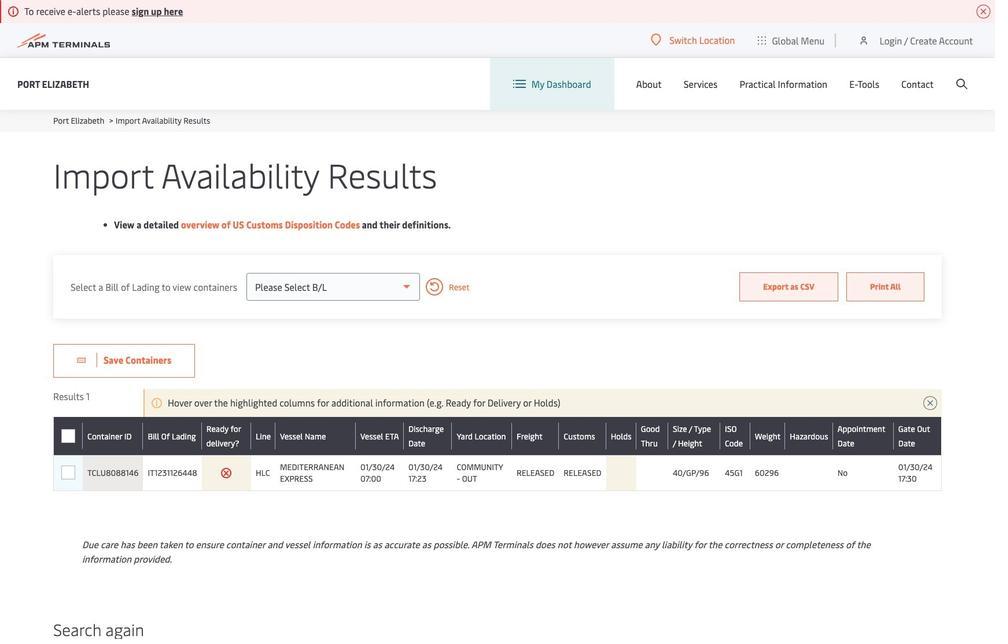 Task type: vqa. For each thing, say whether or not it's contained in the screenshot.
option
yes



Task type: locate. For each thing, give the bounding box(es) containing it.
None checkbox
[[61, 466, 75, 480], [61, 467, 75, 481], [61, 466, 75, 480], [61, 467, 75, 481]]

None checkbox
[[61, 429, 75, 443], [61, 430, 75, 443], [61, 429, 75, 443], [61, 430, 75, 443]]

not ready image
[[221, 468, 232, 479]]

close alert image
[[977, 5, 991, 19]]



